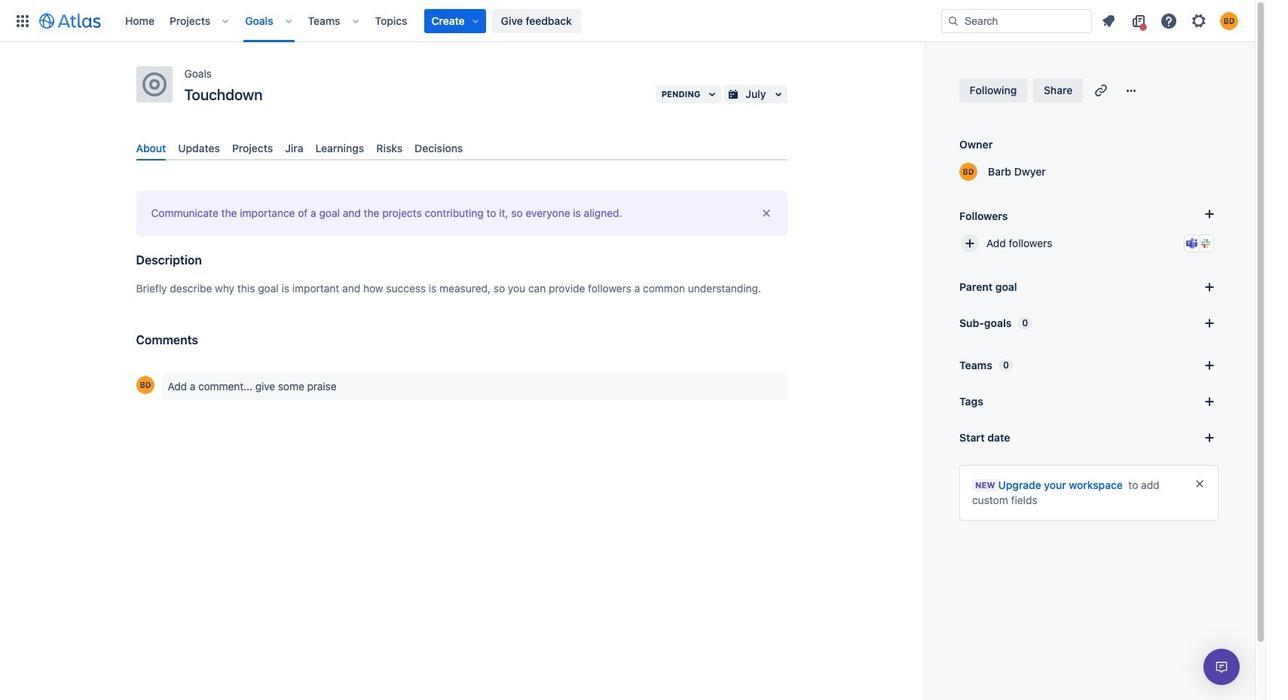 Task type: locate. For each thing, give the bounding box(es) containing it.
tab list
[[130, 136, 793, 161]]

slack logo showing nan channels are connected to this goal image
[[1200, 237, 1212, 250]]

switch to... image
[[14, 12, 32, 30]]

notifications image
[[1100, 12, 1118, 30]]

account image
[[1221, 12, 1239, 30]]

more icon image
[[1123, 81, 1141, 100]]

help image
[[1160, 12, 1178, 30]]

banner
[[0, 0, 1255, 42]]

None search field
[[942, 9, 1092, 33]]

close banner image
[[1194, 478, 1206, 490]]

msteams logo showing  channels are connected to this goal image
[[1187, 237, 1199, 250]]

goal icon image
[[142, 72, 166, 96]]

settings image
[[1190, 12, 1208, 30]]



Task type: vqa. For each thing, say whether or not it's contained in the screenshot.
Settings image
yes



Task type: describe. For each thing, give the bounding box(es) containing it.
open intercom messenger image
[[1213, 658, 1231, 676]]

add a follower image
[[1201, 205, 1219, 223]]

search image
[[948, 15, 960, 27]]

Search field
[[942, 9, 1092, 33]]

top element
[[9, 0, 942, 42]]

add follower image
[[961, 234, 979, 253]]

close banner image
[[760, 207, 772, 220]]



